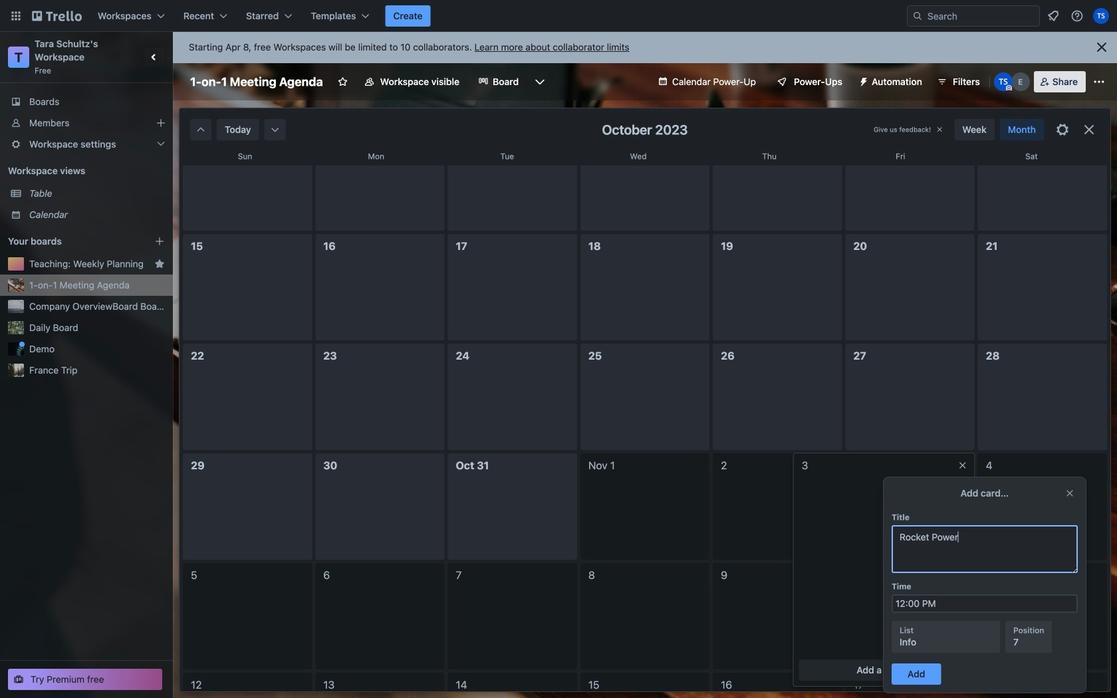 Task type: describe. For each thing, give the bounding box(es) containing it.
open information menu image
[[1071, 9, 1084, 23]]

search image
[[913, 11, 923, 21]]

add board image
[[154, 236, 165, 247]]

show menu image
[[1093, 75, 1106, 88]]

back to home image
[[32, 5, 82, 27]]

customize views image
[[534, 75, 547, 88]]

sm image
[[269, 123, 282, 136]]

your boards with 6 items element
[[8, 234, 134, 249]]

Board name text field
[[184, 71, 330, 92]]

0 horizontal spatial tara schultz (taraschultz7) image
[[995, 73, 1013, 91]]

1 horizontal spatial sm image
[[854, 71, 872, 90]]



Task type: locate. For each thing, give the bounding box(es) containing it.
this member is an admin of this board. image
[[1006, 85, 1012, 91]]

ethanhunt1 (ethanhunt117) image
[[1012, 73, 1030, 91]]

0 notifications image
[[1046, 8, 1062, 24]]

0 horizontal spatial sm image
[[194, 123, 208, 136]]

starred icon image
[[154, 259, 165, 269]]

None text field
[[892, 595, 1078, 613]]

sm image
[[854, 71, 872, 90], [194, 123, 208, 136]]

tara schultz (taraschultz7) image
[[1094, 8, 1110, 24], [995, 73, 1013, 91]]

1 horizontal spatial tara schultz (taraschultz7) image
[[1094, 8, 1110, 24]]

0 vertical spatial tara schultz (taraschultz7) image
[[1094, 8, 1110, 24]]

star or unstar board image
[[338, 77, 348, 87]]

0 vertical spatial sm image
[[854, 71, 872, 90]]

1 vertical spatial sm image
[[194, 123, 208, 136]]

None text field
[[892, 526, 1078, 574]]

workspace navigation collapse icon image
[[145, 48, 164, 67]]

None submit
[[892, 664, 942, 685]]

Search field
[[908, 5, 1041, 27]]

primary element
[[0, 0, 1118, 32]]

1 vertical spatial tara schultz (taraschultz7) image
[[995, 73, 1013, 91]]



Task type: vqa. For each thing, say whether or not it's contained in the screenshot.
the left sm image
yes



